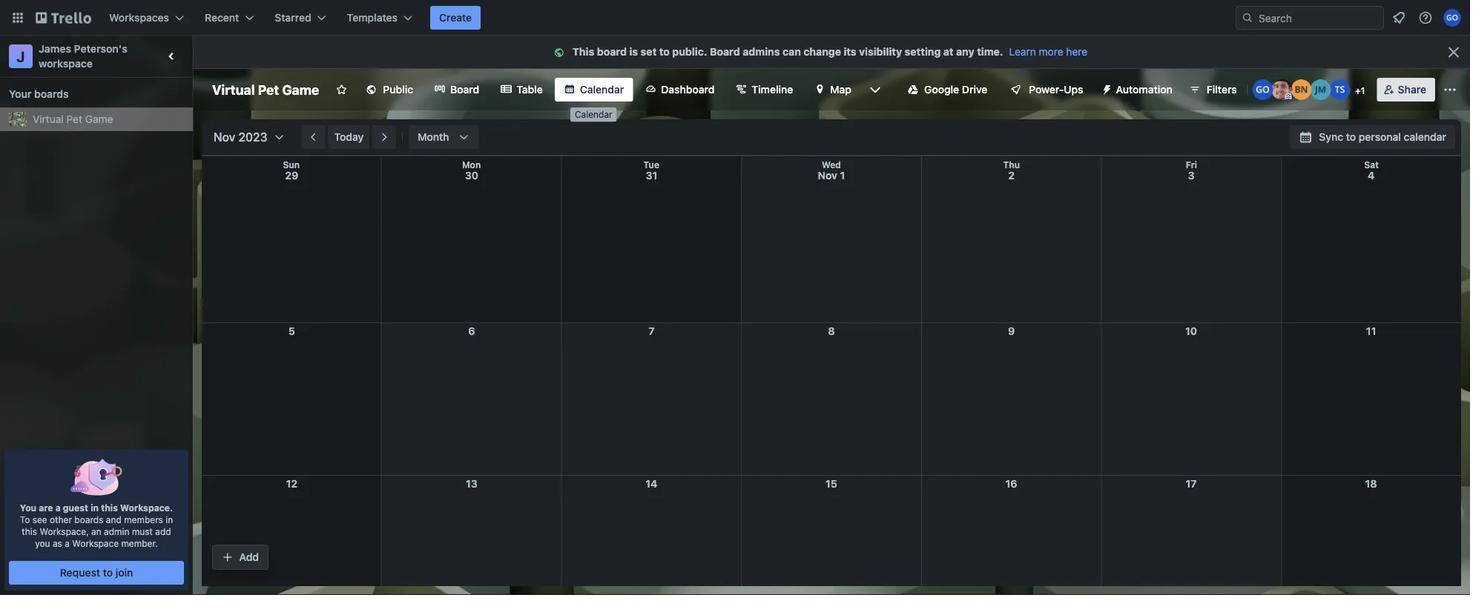 Task type: locate. For each thing, give the bounding box(es) containing it.
members
[[124, 515, 163, 525]]

1 vertical spatial virtual pet game
[[33, 113, 113, 125]]

Board name text field
[[205, 78, 327, 102]]

automation button
[[1096, 78, 1182, 102]]

calendar up calendar tooltip
[[580, 83, 624, 96]]

8
[[828, 325, 835, 338]]

14
[[646, 478, 658, 490]]

pet down your boards with 1 items "element"
[[66, 113, 82, 125]]

sync to personal calendar button
[[1290, 125, 1456, 149]]

virtual up nov 2023
[[212, 82, 255, 98]]

month
[[418, 131, 449, 143]]

recent
[[205, 12, 239, 24]]

set
[[641, 46, 657, 58]]

boards inside you are a guest in this workspace. to see other boards and members in this workspace, an admin must add you as a workspace member.
[[74, 515, 103, 525]]

0 vertical spatial nov
[[214, 130, 235, 144]]

0 vertical spatial virtual pet game
[[212, 82, 319, 98]]

29
[[285, 170, 298, 182]]

0 horizontal spatial to
[[103, 567, 113, 579]]

to
[[659, 46, 670, 58], [1347, 131, 1356, 143], [103, 567, 113, 579]]

0 vertical spatial boards
[[34, 88, 69, 100]]

0 vertical spatial to
[[659, 46, 670, 58]]

create
[[439, 12, 472, 24]]

sm image
[[552, 45, 573, 60]]

0 horizontal spatial virtual pet game
[[33, 113, 113, 125]]

1 vertical spatial in
[[166, 515, 173, 525]]

1 vertical spatial to
[[1347, 131, 1356, 143]]

nov
[[214, 130, 235, 144], [818, 170, 838, 182]]

0 vertical spatial game
[[282, 82, 319, 98]]

starred
[[275, 12, 311, 24]]

0 horizontal spatial 1
[[840, 170, 845, 182]]

share button
[[1378, 78, 1436, 102]]

to left join
[[103, 567, 113, 579]]

map link
[[805, 78, 861, 102]]

in right guest
[[91, 503, 99, 513]]

filters button
[[1185, 78, 1242, 102]]

0 vertical spatial this
[[101, 503, 118, 513]]

recent button
[[196, 6, 263, 30]]

drive
[[962, 83, 988, 96]]

0 horizontal spatial virtual
[[33, 113, 64, 125]]

workspace navigation collapse icon image
[[162, 46, 183, 67]]

table link
[[491, 78, 552, 102]]

game left star or unstar board icon
[[282, 82, 319, 98]]

2 horizontal spatial to
[[1347, 131, 1356, 143]]

to right sync
[[1347, 131, 1356, 143]]

game
[[282, 82, 319, 98], [85, 113, 113, 125]]

virtual pet game down your boards with 1 items "element"
[[33, 113, 113, 125]]

pet up 2023
[[258, 82, 279, 98]]

guest
[[63, 503, 88, 513]]

jeremy miller (jeremymiller198) image
[[1311, 79, 1332, 100]]

Search field
[[1254, 7, 1384, 29]]

2
[[1009, 170, 1015, 182]]

workspaces
[[109, 12, 169, 24]]

to right set
[[659, 46, 670, 58]]

workspace.
[[120, 503, 173, 513]]

you are a guest in this workspace. to see other boards and members in this workspace, an admin must add you as a workspace member.
[[20, 503, 173, 549]]

board
[[710, 46, 740, 58], [450, 83, 480, 96]]

boards right the your
[[34, 88, 69, 100]]

1 horizontal spatial game
[[282, 82, 319, 98]]

mon
[[462, 160, 481, 170]]

public button
[[356, 78, 422, 102]]

to for request to join
[[103, 567, 113, 579]]

1 vertical spatial game
[[85, 113, 113, 125]]

a right are on the bottom
[[55, 503, 61, 513]]

calendar down calendar "link"
[[575, 109, 613, 120]]

this up "and"
[[101, 503, 118, 513]]

0 notifications image
[[1390, 9, 1408, 27]]

virtual pet game inside text field
[[212, 82, 319, 98]]

pet
[[258, 82, 279, 98], [66, 113, 82, 125]]

1 horizontal spatial this
[[101, 503, 118, 513]]

add button
[[213, 546, 268, 570]]

1 horizontal spatial boards
[[74, 515, 103, 525]]

0 horizontal spatial pet
[[66, 113, 82, 125]]

you
[[20, 503, 36, 513]]

customize views image
[[868, 82, 883, 97]]

1 horizontal spatial board
[[710, 46, 740, 58]]

31
[[646, 170, 658, 182]]

fri
[[1186, 160, 1198, 170]]

0 vertical spatial a
[[55, 503, 61, 513]]

admins
[[743, 46, 780, 58]]

game down your boards with 1 items "element"
[[85, 113, 113, 125]]

1 horizontal spatial virtual
[[212, 82, 255, 98]]

1 horizontal spatial nov
[[818, 170, 838, 182]]

virtual down your boards
[[33, 113, 64, 125]]

nov inside button
[[214, 130, 235, 144]]

to
[[20, 515, 30, 525]]

1 horizontal spatial in
[[166, 515, 173, 525]]

0 vertical spatial in
[[91, 503, 99, 513]]

month button
[[409, 125, 479, 149]]

0 horizontal spatial boards
[[34, 88, 69, 100]]

virtual pet game up 2023
[[212, 82, 319, 98]]

pet inside virtual pet game text field
[[258, 82, 279, 98]]

1 vertical spatial virtual
[[33, 113, 64, 125]]

1 for nov 1
[[840, 170, 845, 182]]

1 vertical spatial boards
[[74, 515, 103, 525]]

power-ups
[[1029, 83, 1084, 96]]

dashboard link
[[636, 78, 724, 102]]

4
[[1368, 170, 1375, 182]]

must
[[132, 527, 153, 537]]

in up add on the left of the page
[[166, 515, 173, 525]]

9
[[1008, 325, 1015, 338]]

sun
[[283, 160, 300, 170]]

workspace,
[[40, 527, 89, 537]]

j
[[17, 47, 25, 65]]

table
[[517, 83, 543, 96]]

0 vertical spatial 1
[[1361, 85, 1366, 96]]

open information menu image
[[1419, 10, 1433, 25]]

today
[[334, 131, 364, 143]]

board up month button
[[450, 83, 480, 96]]

1 horizontal spatial virtual pet game
[[212, 82, 319, 98]]

1 horizontal spatial 1
[[1361, 85, 1366, 96]]

public.
[[672, 46, 707, 58]]

1 vertical spatial nov
[[818, 170, 838, 182]]

your
[[9, 88, 32, 100]]

sync
[[1320, 131, 1344, 143]]

13
[[466, 478, 478, 490]]

0 horizontal spatial game
[[85, 113, 113, 125]]

virtual inside text field
[[212, 82, 255, 98]]

2 vertical spatial to
[[103, 567, 113, 579]]

pet inside "virtual pet game" link
[[66, 113, 82, 125]]

this
[[101, 503, 118, 513], [22, 527, 37, 537]]

request to join
[[60, 567, 133, 579]]

1 vertical spatial pet
[[66, 113, 82, 125]]

this member is an admin of this board. image
[[1286, 93, 1292, 100]]

learn more here link
[[1004, 46, 1088, 58]]

+ 1
[[1356, 85, 1366, 96]]

change
[[804, 46, 841, 58]]

workspace
[[72, 539, 119, 549]]

gary orlando (garyorlando) image
[[1253, 79, 1274, 100]]

boards up an on the bottom
[[74, 515, 103, 525]]

board right public.
[[710, 46, 740, 58]]

7
[[649, 325, 655, 338]]

1 horizontal spatial a
[[65, 539, 70, 549]]

here
[[1067, 46, 1088, 58]]

0 horizontal spatial board
[[450, 83, 480, 96]]

power-
[[1029, 83, 1064, 96]]

1 vertical spatial board
[[450, 83, 480, 96]]

nov for nov 2023
[[214, 130, 235, 144]]

1 horizontal spatial pet
[[258, 82, 279, 98]]

1 vertical spatial 1
[[840, 170, 845, 182]]

this down to
[[22, 527, 37, 537]]

0 vertical spatial pet
[[258, 82, 279, 98]]

admin
[[104, 527, 129, 537]]

0 vertical spatial calendar
[[580, 83, 624, 96]]

learn
[[1010, 46, 1036, 58]]

at
[[944, 46, 954, 58]]

as
[[53, 539, 62, 549]]

1 vertical spatial this
[[22, 527, 37, 537]]

1 vertical spatial calendar
[[575, 109, 613, 120]]

sync to personal calendar
[[1320, 131, 1447, 143]]

1 horizontal spatial to
[[659, 46, 670, 58]]

0 horizontal spatial nov
[[214, 130, 235, 144]]

personal
[[1359, 131, 1402, 143]]

back to home image
[[36, 6, 91, 30]]

james
[[39, 43, 71, 55]]

0 vertical spatial virtual
[[212, 82, 255, 98]]

a right the as
[[65, 539, 70, 549]]

an
[[91, 527, 101, 537]]

can
[[783, 46, 801, 58]]

0 vertical spatial board
[[710, 46, 740, 58]]



Task type: describe. For each thing, give the bounding box(es) containing it.
+
[[1356, 85, 1361, 96]]

1 for + 1
[[1361, 85, 1366, 96]]

google drive icon image
[[908, 85, 919, 95]]

calendar tooltip
[[571, 108, 617, 122]]

wed
[[822, 160, 841, 170]]

sat
[[1365, 160, 1379, 170]]

star or unstar board image
[[336, 84, 347, 96]]

workspace
[[39, 58, 93, 70]]

templates button
[[338, 6, 421, 30]]

is
[[630, 46, 638, 58]]

thu
[[1003, 160, 1020, 170]]

boards inside "element"
[[34, 88, 69, 100]]

starred button
[[266, 6, 335, 30]]

request to join button
[[9, 562, 184, 585]]

6
[[468, 325, 475, 338]]

create button
[[430, 6, 481, 30]]

17
[[1186, 478, 1197, 490]]

more
[[1039, 46, 1064, 58]]

calendar link
[[555, 78, 633, 102]]

automation
[[1116, 83, 1173, 96]]

gary orlando (garyorlando) image
[[1444, 9, 1462, 27]]

dashboard
[[661, 83, 715, 96]]

other
[[50, 515, 72, 525]]

google
[[925, 83, 960, 96]]

15
[[826, 478, 838, 490]]

primary element
[[0, 0, 1471, 36]]

3
[[1188, 170, 1195, 182]]

member.
[[121, 539, 158, 549]]

0 horizontal spatial this
[[22, 527, 37, 537]]

james peterson (jamespeterson93) image
[[1272, 79, 1293, 100]]

you
[[35, 539, 50, 549]]

12
[[286, 478, 298, 490]]

calendar inside "link"
[[580, 83, 624, 96]]

see
[[32, 515, 47, 525]]

visibility
[[859, 46, 902, 58]]

your boards with 1 items element
[[9, 85, 177, 103]]

to for sync to personal calendar
[[1347, 131, 1356, 143]]

30
[[465, 170, 479, 182]]

time.
[[977, 46, 1004, 58]]

today button
[[328, 125, 370, 149]]

power-ups button
[[1000, 78, 1093, 102]]

its
[[844, 46, 857, 58]]

0 horizontal spatial in
[[91, 503, 99, 513]]

show menu image
[[1443, 82, 1458, 97]]

join
[[116, 567, 133, 579]]

this
[[573, 46, 595, 58]]

workspaces button
[[100, 6, 193, 30]]

and
[[106, 515, 122, 525]]

add
[[239, 552, 259, 564]]

0 horizontal spatial a
[[55, 503, 61, 513]]

1 vertical spatial a
[[65, 539, 70, 549]]

calendar
[[1404, 131, 1447, 143]]

google drive button
[[899, 78, 997, 102]]

10
[[1186, 325, 1198, 338]]

2023
[[238, 130, 268, 144]]

nov 2023
[[214, 130, 268, 144]]

search image
[[1242, 12, 1254, 24]]

share
[[1398, 83, 1427, 96]]

sm image
[[1096, 78, 1116, 99]]

nov 1
[[818, 170, 845, 182]]

nov 2023 button
[[208, 125, 285, 149]]

request
[[60, 567, 100, 579]]

board
[[597, 46, 627, 58]]

16
[[1006, 478, 1018, 490]]

5
[[289, 325, 295, 338]]

game inside text field
[[282, 82, 319, 98]]

ups
[[1064, 83, 1084, 96]]

ben nelson (bennelson96) image
[[1292, 79, 1312, 100]]

tue
[[644, 160, 660, 170]]

virtual pet game link
[[33, 112, 184, 127]]

are
[[39, 503, 53, 513]]

map
[[831, 83, 852, 96]]

nov for nov 1
[[818, 170, 838, 182]]

filters
[[1207, 83, 1237, 96]]

this board is set to public. board admins can change its visibility setting at any time. learn more here
[[573, 46, 1088, 58]]

google drive
[[925, 83, 988, 96]]

add
[[155, 527, 171, 537]]

timeline
[[752, 83, 793, 96]]

peterson's
[[74, 43, 128, 55]]

board link
[[425, 78, 488, 102]]

calendar inside tooltip
[[575, 109, 613, 120]]

tara schultz (taraschultz7) image
[[1330, 79, 1351, 100]]

any
[[956, 46, 975, 58]]



Task type: vqa. For each thing, say whether or not it's contained in the screenshot.
bottommost the Color: green, title: "Verified in Staging" Element
no



